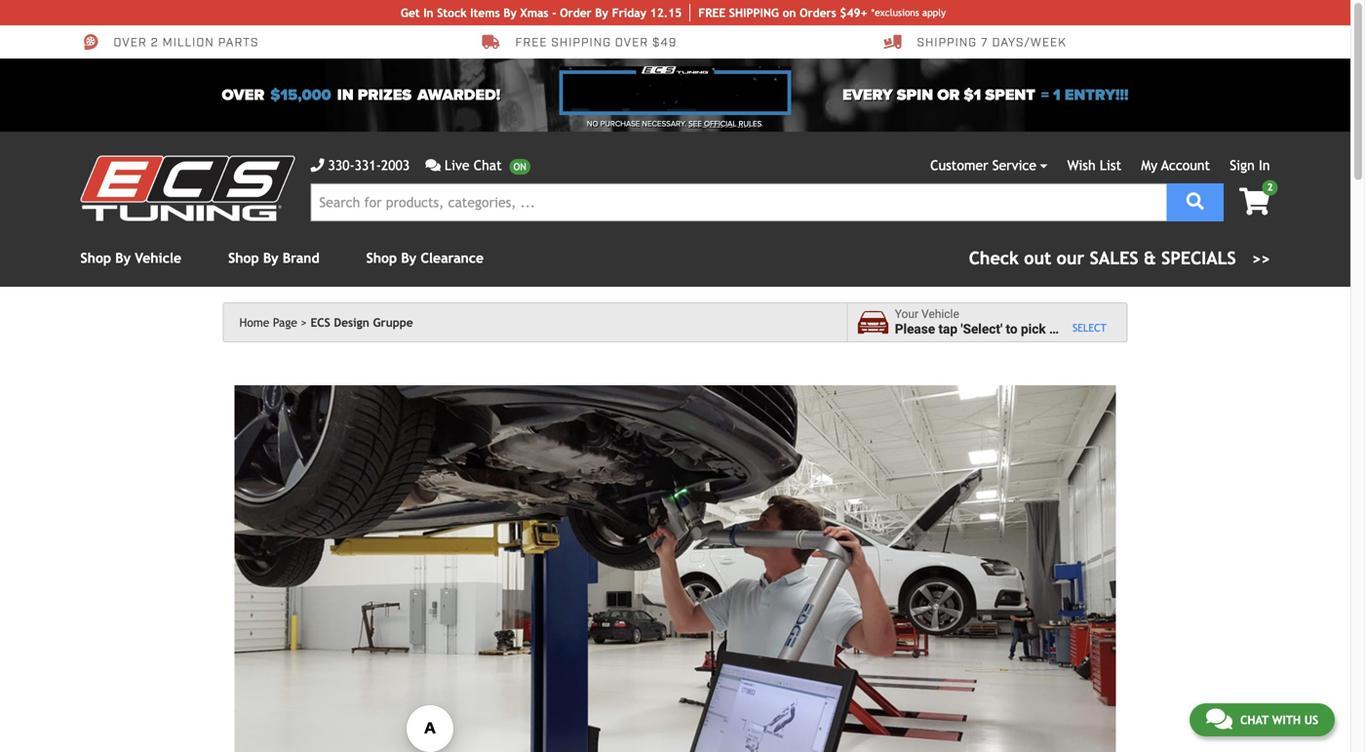 Task type: describe. For each thing, give the bounding box(es) containing it.
shop by vehicle link
[[80, 250, 182, 266]]

shipping
[[918, 35, 978, 50]]

specials
[[1162, 248, 1237, 268]]

'select'
[[961, 322, 1003, 337]]

shop by clearance
[[366, 250, 484, 266]]

*exclusions
[[872, 7, 920, 18]]

shop for shop by vehicle
[[80, 250, 111, 266]]

see
[[689, 119, 702, 129]]

free shipping over $49 link
[[482, 33, 677, 51]]

spin
[[897, 86, 934, 104]]

by right 'order'
[[596, 6, 609, 20]]

1 horizontal spatial 2
[[1268, 181, 1274, 193]]

to
[[1006, 322, 1018, 337]]

by left xmas
[[504, 6, 517, 20]]

live chat link
[[426, 155, 531, 176]]

$49+
[[840, 6, 868, 20]]

2003
[[381, 158, 410, 173]]

shopping cart image
[[1240, 188, 1271, 215]]

ecs tuning 'spin to win' contest logo image
[[559, 66, 792, 115]]

shipping
[[552, 35, 612, 50]]

in for get
[[424, 6, 434, 20]]

please
[[895, 322, 936, 337]]

331-
[[355, 158, 381, 173]]

us
[[1305, 713, 1319, 727]]

330-331-2003
[[328, 158, 410, 173]]

shop by clearance link
[[366, 250, 484, 266]]

chat inside "link"
[[1241, 713, 1270, 727]]

sign in
[[1231, 158, 1271, 173]]

every spin or $1 spent = 1 entry!!!
[[843, 86, 1129, 104]]

search image
[[1187, 193, 1205, 210]]

0 horizontal spatial 2
[[151, 35, 159, 50]]

days/week
[[993, 35, 1067, 50]]

my account link
[[1142, 158, 1211, 173]]

or
[[938, 86, 960, 104]]

0 horizontal spatial vehicle
[[135, 250, 182, 266]]

sales & specials
[[1090, 248, 1237, 268]]

shop by brand link
[[228, 250, 320, 266]]

shipping 7 days/week link
[[884, 33, 1067, 51]]

account
[[1162, 158, 1211, 173]]

330-331-2003 link
[[311, 155, 410, 176]]

order
[[560, 6, 592, 20]]

your vehicle please tap 'select' to pick a vehicle
[[895, 308, 1103, 337]]

tap
[[939, 322, 958, 337]]

spent
[[986, 86, 1036, 104]]

million
[[163, 35, 214, 50]]

get
[[401, 6, 420, 20]]

330-
[[328, 158, 355, 173]]

ping
[[754, 6, 780, 20]]

free
[[516, 35, 548, 50]]

sales & specials link
[[970, 245, 1271, 271]]

ecs design gruppe
[[311, 316, 413, 329]]

shop for shop by clearance
[[366, 250, 397, 266]]

sales
[[1090, 248, 1139, 268]]

home page link
[[240, 316, 307, 329]]

live chat
[[445, 158, 502, 173]]

official
[[704, 119, 737, 129]]

no
[[587, 119, 599, 129]]

see official rules link
[[689, 118, 762, 130]]

items
[[471, 6, 500, 20]]

$49
[[653, 35, 677, 50]]

comments image
[[1207, 707, 1233, 731]]

get in stock items by xmas - order by friday 12.15
[[401, 6, 682, 20]]

chat with us link
[[1190, 703, 1336, 737]]

your
[[895, 308, 919, 321]]

every
[[843, 86, 893, 104]]

free shipping over $49
[[516, 35, 677, 50]]

pick
[[1022, 322, 1047, 337]]

0 horizontal spatial chat
[[474, 158, 502, 173]]

12.15
[[650, 6, 682, 20]]

purchase
[[601, 119, 640, 129]]

entry!!!
[[1065, 86, 1129, 104]]

customer service
[[931, 158, 1037, 173]]

in for sign
[[1260, 158, 1271, 173]]

no purchase necessary. see official rules .
[[587, 119, 764, 129]]

my account
[[1142, 158, 1211, 173]]

gruppe
[[373, 316, 413, 329]]

wish
[[1068, 158, 1096, 173]]

$15,000
[[270, 86, 331, 104]]

wish list
[[1068, 158, 1122, 173]]

home page
[[240, 316, 298, 329]]

2 link
[[1225, 180, 1279, 217]]

live
[[445, 158, 470, 173]]



Task type: locate. For each thing, give the bounding box(es) containing it.
vehicle inside your vehicle please tap 'select' to pick a vehicle
[[922, 308, 960, 321]]

wish list link
[[1068, 158, 1122, 173]]

select link
[[1073, 322, 1107, 335]]

customer
[[931, 158, 989, 173]]

over down parts
[[222, 86, 265, 104]]

chat with us
[[1241, 713, 1319, 727]]

2 shop from the left
[[228, 250, 259, 266]]

by left clearance
[[401, 250, 417, 266]]

vehicle
[[1060, 322, 1103, 337]]

over left million
[[114, 35, 147, 50]]

1
[[1054, 86, 1061, 104]]

chat
[[474, 158, 502, 173], [1241, 713, 1270, 727]]

1 horizontal spatial in
[[1260, 158, 1271, 173]]

orders
[[800, 6, 837, 20]]

2 left million
[[151, 35, 159, 50]]

7
[[982, 35, 989, 50]]

free ship ping on orders $49+ *exclusions apply
[[699, 6, 947, 20]]

vehicle up tap
[[922, 308, 960, 321]]

prizes
[[358, 86, 412, 104]]

in
[[424, 6, 434, 20], [1260, 158, 1271, 173]]

=
[[1042, 86, 1050, 104]]

ecs
[[311, 316, 331, 329]]

stock
[[437, 6, 467, 20]]

service
[[993, 158, 1037, 173]]

Search text field
[[311, 183, 1168, 222]]

brand
[[283, 250, 320, 266]]

1 vertical spatial chat
[[1241, 713, 1270, 727]]

chat left with at the bottom right
[[1241, 713, 1270, 727]]

in right the get
[[424, 6, 434, 20]]

*exclusions apply link
[[872, 5, 947, 20]]

0 horizontal spatial over
[[114, 35, 147, 50]]

shop for shop by brand
[[228, 250, 259, 266]]

1 vertical spatial 2
[[1268, 181, 1274, 193]]

over 2 million parts link
[[80, 33, 259, 51]]

a
[[1050, 322, 1057, 337]]

apply
[[923, 7, 947, 18]]

&
[[1145, 248, 1157, 268]]

1 horizontal spatial vehicle
[[922, 308, 960, 321]]

.
[[762, 119, 764, 129]]

over for over 2 million parts
[[114, 35, 147, 50]]

over $15,000 in prizes
[[222, 86, 412, 104]]

1 shop from the left
[[80, 250, 111, 266]]

1 vertical spatial vehicle
[[922, 308, 960, 321]]

in
[[337, 86, 354, 104]]

0 vertical spatial chat
[[474, 158, 502, 173]]

2
[[151, 35, 159, 50], [1268, 181, 1274, 193]]

page
[[273, 316, 298, 329]]

friday
[[612, 6, 647, 20]]

0 vertical spatial over
[[114, 35, 147, 50]]

on
[[783, 6, 797, 20]]

chat right live
[[474, 158, 502, 173]]

1 horizontal spatial chat
[[1241, 713, 1270, 727]]

over
[[114, 35, 147, 50], [222, 86, 265, 104]]

phone image
[[311, 159, 324, 172]]

in right sign
[[1260, 158, 1271, 173]]

over
[[616, 35, 649, 50]]

vehicle down ecs tuning image
[[135, 250, 182, 266]]

clearance
[[421, 250, 484, 266]]

home
[[240, 316, 270, 329]]

0 vertical spatial 2
[[151, 35, 159, 50]]

necessary.
[[642, 119, 687, 129]]

rules
[[739, 119, 762, 129]]

select
[[1073, 322, 1107, 334]]

sign
[[1231, 158, 1255, 173]]

parts
[[218, 35, 259, 50]]

shop by vehicle
[[80, 250, 182, 266]]

by for shop by clearance
[[401, 250, 417, 266]]

2 horizontal spatial shop
[[366, 250, 397, 266]]

ship
[[730, 6, 754, 20]]

free
[[699, 6, 726, 20]]

by
[[504, 6, 517, 20], [596, 6, 609, 20], [115, 250, 131, 266], [263, 250, 279, 266], [401, 250, 417, 266]]

1 vertical spatial over
[[222, 86, 265, 104]]

by left brand
[[263, 250, 279, 266]]

ecs tuning image
[[80, 156, 295, 221]]

0 vertical spatial in
[[424, 6, 434, 20]]

1 vertical spatial in
[[1260, 158, 1271, 173]]

comments image
[[426, 159, 441, 172]]

list
[[1100, 158, 1122, 173]]

$1
[[964, 86, 982, 104]]

with
[[1273, 713, 1302, 727]]

design
[[334, 316, 370, 329]]

sign in link
[[1231, 158, 1271, 173]]

0 horizontal spatial shop
[[80, 250, 111, 266]]

my
[[1142, 158, 1158, 173]]

over 2 million parts
[[114, 35, 259, 50]]

1 horizontal spatial shop
[[228, 250, 259, 266]]

shipping 7 days/week
[[918, 35, 1067, 50]]

xmas
[[521, 6, 549, 20]]

0 vertical spatial vehicle
[[135, 250, 182, 266]]

by for shop by vehicle
[[115, 250, 131, 266]]

by down ecs tuning image
[[115, 250, 131, 266]]

0 horizontal spatial in
[[424, 6, 434, 20]]

by for shop by brand
[[263, 250, 279, 266]]

1 horizontal spatial over
[[222, 86, 265, 104]]

-
[[552, 6, 557, 20]]

shop by brand
[[228, 250, 320, 266]]

customer service button
[[931, 155, 1048, 176]]

3 shop from the left
[[366, 250, 397, 266]]

over for over $15,000 in prizes
[[222, 86, 265, 104]]

2 down sign in at the right top of the page
[[1268, 181, 1274, 193]]



Task type: vqa. For each thing, say whether or not it's contained in the screenshot.
Site
no



